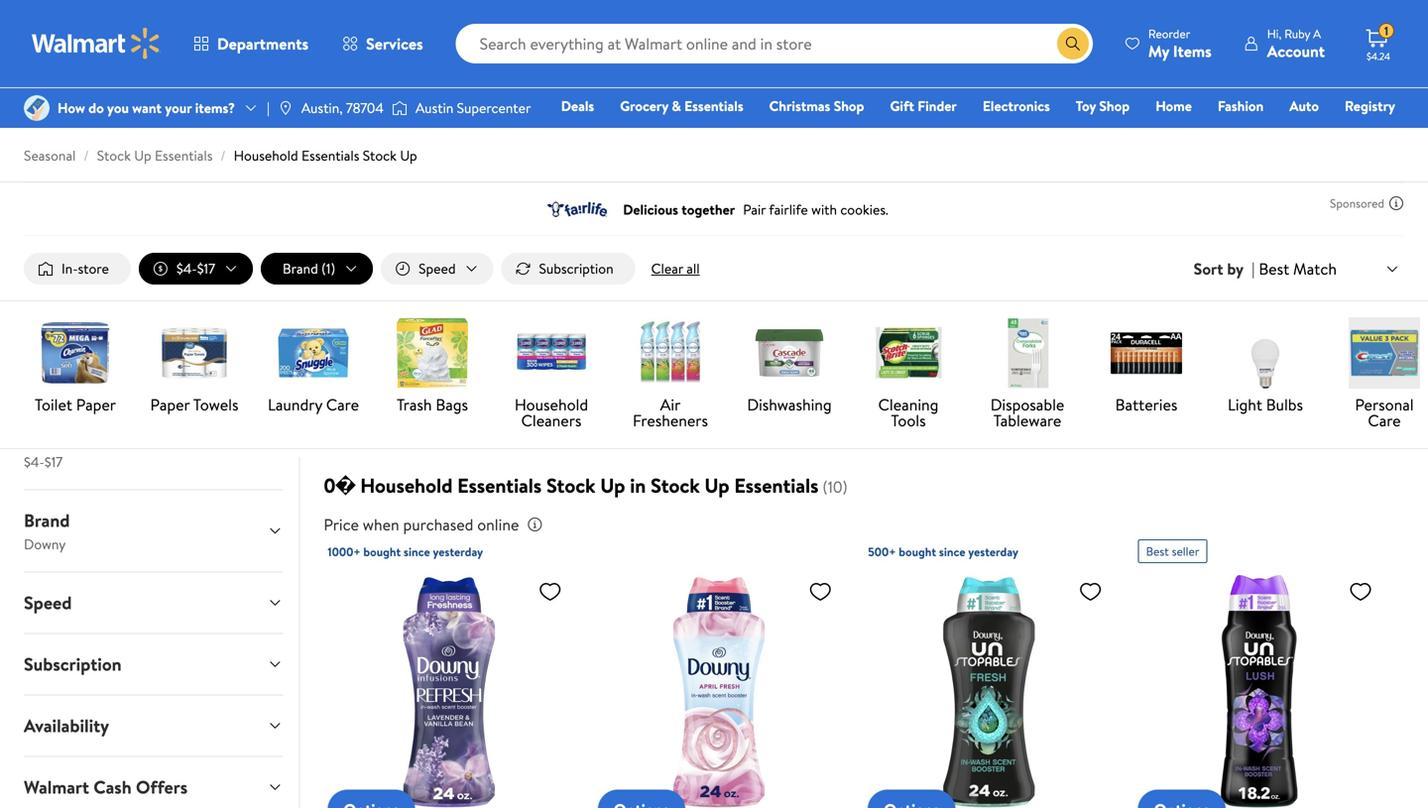 Task type: locate. For each thing, give the bounding box(es) containing it.
1 vertical spatial best
[[1146, 543, 1169, 560]]

best inside "popup button"
[[1259, 258, 1290, 280]]

2 shop from the left
[[1099, 96, 1130, 116]]

speed button up subscription dropdown button
[[8, 573, 299, 633]]

1 horizontal spatial price
[[324, 514, 359, 536]]

air fresheners image
[[635, 317, 706, 389]]

walmart image
[[32, 28, 161, 60]]

ad disclaimer and feedback for skylinedisplayad image
[[1389, 195, 1404, 211]]

speed button up trash bags image
[[381, 253, 493, 285]]

1 vertical spatial brand
[[24, 508, 70, 533]]

speed inside sort and filter section element
[[419, 259, 456, 278]]

1000+
[[328, 544, 361, 560]]

subscription up household cleaners image
[[539, 259, 614, 278]]

since down price when purchased online
[[404, 544, 430, 560]]

air fresheners
[[633, 394, 708, 432]]

(10)
[[823, 476, 848, 498]]

1 vertical spatial subscription
[[24, 652, 122, 677]]

price down "toilet"
[[24, 426, 63, 451]]

/
[[84, 146, 89, 165], [221, 146, 226, 165]]

| right items?
[[267, 98, 270, 117]]

care for laundry care
[[326, 394, 359, 416]]

$17 up paper towels image
[[197, 259, 215, 278]]

by
[[1227, 258, 1244, 280]]

$4- down "toilet"
[[24, 452, 44, 471]]

household inside household cleaners link
[[515, 394, 588, 416]]

up
[[134, 146, 151, 165], [400, 146, 417, 165], [600, 472, 625, 499], [705, 472, 730, 499]]

1 horizontal spatial  image
[[392, 98, 408, 118]]

$4- up paper towels image
[[176, 259, 197, 278]]

0 horizontal spatial speed button
[[8, 573, 299, 633]]

0 vertical spatial subscription
[[539, 259, 614, 278]]

0 horizontal spatial subscription
[[24, 652, 122, 677]]

toy
[[1076, 96, 1096, 116]]

 image for austin supercenter
[[392, 98, 408, 118]]

bought for 1000+
[[363, 544, 401, 560]]

cleaning tools link
[[857, 317, 960, 433]]

best seller
[[1146, 543, 1200, 560]]

registry link
[[1336, 95, 1404, 117]]

care right "laundry"
[[326, 394, 359, 416]]

1 horizontal spatial since
[[939, 544, 966, 560]]

0 horizontal spatial care
[[326, 394, 359, 416]]

reorder
[[1148, 25, 1190, 42]]

paper left towels
[[150, 394, 190, 416]]

fashion link
[[1209, 95, 1273, 117]]

disposable tableware link
[[976, 317, 1079, 433]]

1 horizontal spatial $4-
[[176, 259, 197, 278]]

hi, ruby a account
[[1267, 25, 1325, 62]]

0 vertical spatial speed
[[419, 259, 456, 278]]

$4- inside the price $4-$17
[[24, 452, 44, 471]]

speed inside 'speed' tab
[[24, 590, 72, 615]]

one debit link
[[1235, 123, 1319, 144]]

household down household cleaners image
[[515, 394, 588, 416]]

/ down items?
[[221, 146, 226, 165]]

1 horizontal spatial best
[[1259, 258, 1290, 280]]

add to favorites list, downy in-wash laundry scent booster beads, april fresh, 24 oz image
[[809, 579, 832, 604]]

1 vertical spatial $17
[[44, 452, 63, 471]]

austin, 78704
[[301, 98, 384, 117]]

seasonal link
[[24, 146, 76, 165]]

ruby
[[1285, 25, 1310, 42]]

0 horizontal spatial $17
[[44, 452, 63, 471]]

1 vertical spatial speed
[[24, 590, 72, 615]]

brand up the downy
[[24, 508, 70, 533]]

christmas shop
[[769, 96, 864, 116]]

1 horizontal spatial bought
[[899, 544, 936, 560]]

 image
[[24, 95, 50, 121], [392, 98, 408, 118]]

a
[[1313, 25, 1321, 42]]

0 vertical spatial brand
[[283, 259, 318, 278]]

0 horizontal spatial  image
[[24, 95, 50, 121]]

cleaners
[[521, 410, 582, 432]]

sort and filter section element
[[0, 237, 1428, 301]]

household down items?
[[234, 146, 298, 165]]

$17 down "toilet"
[[44, 452, 63, 471]]

finder
[[918, 96, 957, 116]]

| right by
[[1252, 258, 1255, 280]]

Walmart Site-Wide search field
[[456, 24, 1093, 63]]

price for $4-
[[24, 426, 63, 451]]

1 horizontal spatial household
[[360, 472, 453, 499]]

cash
[[93, 775, 132, 800]]

cleaning tools
[[878, 394, 939, 432]]

brand left (1)
[[283, 259, 318, 278]]

Search search field
[[456, 24, 1093, 63]]

1 vertical spatial $4-
[[24, 452, 44, 471]]

in-
[[61, 259, 78, 278]]

since for 1000+
[[404, 544, 430, 560]]

1 horizontal spatial subscription
[[539, 259, 614, 278]]

batteries
[[1115, 394, 1178, 416]]

1 horizontal spatial yesterday
[[968, 544, 1019, 560]]

legal information image
[[527, 517, 543, 533]]

brand tab
[[8, 490, 299, 572]]

bulbs
[[1266, 394, 1303, 416]]

online
[[477, 514, 519, 536]]

walmart cash offers
[[24, 775, 188, 800]]

 image
[[278, 100, 293, 116]]

price inside price tab
[[24, 426, 63, 451]]

1 horizontal spatial speed
[[419, 259, 456, 278]]

care down personal care image
[[1368, 410, 1401, 432]]

seller
[[1172, 543, 1200, 560]]

0 vertical spatial $4-
[[176, 259, 197, 278]]

brand inside tab
[[24, 508, 70, 533]]

1 paper from the left
[[76, 394, 116, 416]]

1 horizontal spatial care
[[1368, 410, 1401, 432]]

austin,
[[301, 98, 343, 117]]

dishwashing link
[[738, 317, 841, 417]]

trash bags link
[[381, 317, 484, 417]]

2 / from the left
[[221, 146, 226, 165]]

1 horizontal spatial speed button
[[381, 253, 493, 285]]

/ right seasonal link
[[84, 146, 89, 165]]

account
[[1267, 40, 1325, 62]]

 image left "how"
[[24, 95, 50, 121]]

grocery
[[620, 96, 668, 116]]

yesterday
[[433, 544, 483, 560], [968, 544, 1019, 560]]

1 since from the left
[[404, 544, 430, 560]]

personal care image
[[1349, 317, 1420, 389]]

1 yesterday from the left
[[433, 544, 483, 560]]

0 horizontal spatial bought
[[363, 544, 401, 560]]

shop right 'toy'
[[1099, 96, 1130, 116]]

0 horizontal spatial yesterday
[[433, 544, 483, 560]]

essentials
[[685, 96, 744, 116], [155, 146, 213, 165], [302, 146, 359, 165], [457, 472, 542, 499], [734, 472, 819, 499]]

1 horizontal spatial brand
[[283, 259, 318, 278]]

trash bags
[[397, 394, 468, 416]]

0� household essentials stock up in stock up essentials (10)
[[324, 472, 848, 499]]

batteries image
[[1111, 317, 1182, 389]]

0 vertical spatial speed button
[[381, 253, 493, 285]]

best left 'seller'
[[1146, 543, 1169, 560]]

your
[[165, 98, 192, 117]]

price
[[24, 426, 63, 451], [324, 514, 359, 536]]

bought down when on the bottom of page
[[363, 544, 401, 560]]

2 bought from the left
[[899, 544, 936, 560]]

price up 1000+
[[324, 514, 359, 536]]

0 horizontal spatial |
[[267, 98, 270, 117]]

availability tab
[[8, 696, 299, 756]]

1 horizontal spatial /
[[221, 146, 226, 165]]

1 horizontal spatial shop
[[1099, 96, 1130, 116]]

debit
[[1277, 124, 1311, 143]]

0 horizontal spatial speed
[[24, 590, 72, 615]]

care inside personal care
[[1368, 410, 1401, 432]]

0 horizontal spatial price
[[24, 426, 63, 451]]

walmart cash offers button
[[8, 757, 299, 808]]

0 vertical spatial $17
[[197, 259, 215, 278]]

2 horizontal spatial household
[[515, 394, 588, 416]]

2 yesterday from the left
[[968, 544, 1019, 560]]

subscription
[[539, 259, 614, 278], [24, 652, 122, 677]]

$4-
[[176, 259, 197, 278], [24, 452, 44, 471]]

0 horizontal spatial brand
[[24, 508, 70, 533]]

essentials left (10)
[[734, 472, 819, 499]]

0 vertical spatial |
[[267, 98, 270, 117]]

paper right "toilet"
[[76, 394, 116, 416]]

up right in
[[705, 472, 730, 499]]

0 horizontal spatial shop
[[834, 96, 864, 116]]

subscription up availability
[[24, 652, 122, 677]]

best for best match
[[1259, 258, 1290, 280]]

0 horizontal spatial paper
[[76, 394, 116, 416]]

clear
[[651, 259, 683, 278]]

0 vertical spatial best
[[1259, 258, 1290, 280]]

bought right 500+
[[899, 544, 936, 560]]

offers
[[136, 775, 188, 800]]

0 horizontal spatial since
[[404, 544, 430, 560]]

speed down the downy
[[24, 590, 72, 615]]

since right 500+
[[939, 544, 966, 560]]

1 horizontal spatial $17
[[197, 259, 215, 278]]

paper towels image
[[159, 317, 230, 389]]

best right by
[[1259, 258, 1290, 280]]

in
[[630, 472, 646, 499]]

best
[[1259, 258, 1290, 280], [1146, 543, 1169, 560]]

2 since from the left
[[939, 544, 966, 560]]

stock up essentials link
[[97, 146, 213, 165]]

0 horizontal spatial household
[[234, 146, 298, 165]]

1 vertical spatial household
[[515, 394, 588, 416]]

$17 inside the price $4-$17
[[44, 452, 63, 471]]

paper
[[76, 394, 116, 416], [150, 394, 190, 416]]

brand for brand downy
[[24, 508, 70, 533]]

walmart+
[[1336, 124, 1395, 143]]

brand inside dropdown button
[[283, 259, 318, 278]]

toilet paper image
[[40, 317, 111, 389]]

stock down 78704
[[363, 146, 397, 165]]

essentials down the your on the left top of page
[[155, 146, 213, 165]]

 image right 78704
[[392, 98, 408, 118]]

light
[[1228, 394, 1263, 416]]

austin
[[416, 98, 454, 117]]

search icon image
[[1065, 36, 1081, 52]]

0 horizontal spatial best
[[1146, 543, 1169, 560]]

household
[[234, 146, 298, 165], [515, 394, 588, 416], [360, 472, 453, 499]]

care
[[326, 394, 359, 416], [1368, 410, 1401, 432]]

light bulbs link
[[1214, 317, 1317, 417]]

$4-$17
[[176, 259, 215, 278]]

departments button
[[177, 20, 325, 67]]

registry
[[1345, 96, 1395, 116]]

fresheners
[[633, 410, 708, 432]]

1000+ bought since yesterday
[[328, 544, 483, 560]]

laundry care
[[268, 394, 359, 416]]

1 bought from the left
[[363, 544, 401, 560]]

laundry care image
[[278, 317, 349, 389]]

up down how do you want your items?
[[134, 146, 151, 165]]

paper towels
[[150, 394, 238, 416]]

cleaning tools image
[[873, 317, 944, 389]]

household up price when purchased online
[[360, 472, 453, 499]]

speed up trash bags image
[[419, 259, 456, 278]]

(1)
[[321, 259, 335, 278]]

1 horizontal spatial |
[[1252, 258, 1255, 280]]

1 horizontal spatial paper
[[150, 394, 190, 416]]

price tab
[[8, 408, 299, 489]]

bought
[[363, 544, 401, 560], [899, 544, 936, 560]]

yesterday for 1000+ bought since yesterday
[[433, 544, 483, 560]]

gift
[[890, 96, 914, 116]]

0 horizontal spatial /
[[84, 146, 89, 165]]

1 vertical spatial |
[[1252, 258, 1255, 280]]

brand (1)
[[283, 259, 335, 278]]

shop right the christmas
[[834, 96, 864, 116]]

items?
[[195, 98, 235, 117]]

care for personal care
[[1368, 410, 1401, 432]]

$17 inside dropdown button
[[197, 259, 215, 278]]

1 vertical spatial price
[[324, 514, 359, 536]]

1 shop from the left
[[834, 96, 864, 116]]

0 vertical spatial price
[[24, 426, 63, 451]]

0 horizontal spatial $4-
[[24, 452, 44, 471]]



Task type: vqa. For each thing, say whether or not it's contained in the screenshot.
DOWNY UNSTOPABLES IN-WASH LAUNDRY SCENT BOOSTER BEADS, LUSH, 18.2 OZ image
yes



Task type: describe. For each thing, give the bounding box(es) containing it.
electronics link
[[974, 95, 1059, 117]]

500+
[[868, 544, 896, 560]]

speed button inside sort and filter section element
[[381, 253, 493, 285]]

personal care link
[[1333, 317, 1428, 433]]

household essentials stock up link
[[234, 146, 417, 165]]

best match
[[1259, 258, 1337, 280]]

seasonal / stock up essentials / household essentials stock up
[[24, 146, 417, 165]]

laundry
[[268, 394, 322, 416]]

price for when
[[324, 514, 359, 536]]

78704
[[346, 98, 384, 117]]

| inside sort and filter section element
[[1252, 258, 1255, 280]]

how
[[58, 98, 85, 117]]

disposable tableware
[[991, 394, 1065, 432]]

when
[[363, 514, 399, 536]]

up left in
[[600, 472, 625, 499]]

cleaning
[[878, 394, 939, 416]]

want
[[132, 98, 162, 117]]

match
[[1293, 258, 1337, 280]]

essentials right "&"
[[685, 96, 744, 116]]

clear all button
[[643, 253, 708, 285]]

household cleaners link
[[500, 317, 603, 433]]

availability
[[24, 713, 109, 738]]

towels
[[193, 394, 238, 416]]

air fresheners link
[[619, 317, 722, 433]]

sponsored
[[1330, 195, 1385, 212]]

&
[[672, 96, 681, 116]]

stock right in
[[651, 472, 700, 499]]

grocery & essentials link
[[611, 95, 752, 117]]

services button
[[325, 20, 440, 67]]

since for 500+
[[939, 544, 966, 560]]

dishwashing image
[[754, 317, 825, 389]]

speed tab
[[8, 573, 299, 633]]

purchased
[[403, 514, 473, 536]]

christmas
[[769, 96, 830, 116]]

austin supercenter
[[416, 98, 531, 117]]

my
[[1148, 40, 1169, 62]]

downy in-wash laundry scent booster beads, april fresh, 24 oz image
[[598, 571, 840, 808]]

stock down you
[[97, 146, 131, 165]]

subscription inside button
[[539, 259, 614, 278]]

brand (1) button
[[261, 253, 373, 285]]

up down austin
[[400, 146, 417, 165]]

air
[[660, 394, 681, 416]]

2 vertical spatial household
[[360, 472, 453, 499]]

$4- inside dropdown button
[[176, 259, 197, 278]]

disposable tableware image
[[992, 317, 1063, 389]]

home
[[1156, 96, 1192, 116]]

deals link
[[552, 95, 603, 117]]

personal
[[1355, 394, 1414, 416]]

yesterday for 500+ bought since yesterday
[[968, 544, 1019, 560]]

0�
[[324, 472, 356, 499]]

all
[[687, 259, 700, 278]]

1 / from the left
[[84, 146, 89, 165]]

shop for toy shop
[[1099, 96, 1130, 116]]

1 vertical spatial speed button
[[8, 573, 299, 633]]

toy shop link
[[1067, 95, 1139, 117]]

bags
[[436, 394, 468, 416]]

trash bags image
[[397, 317, 468, 389]]

household cleaners
[[515, 394, 588, 432]]

household cleaners image
[[516, 317, 587, 389]]

seasonal
[[24, 146, 76, 165]]

shop for christmas shop
[[834, 96, 864, 116]]

sort
[[1194, 258, 1223, 280]]

auto link
[[1281, 95, 1328, 117]]

batteries link
[[1095, 317, 1198, 417]]

essentials up online in the left of the page
[[457, 472, 542, 499]]

bought for 500+
[[899, 544, 936, 560]]

trash
[[397, 394, 432, 416]]

brand downy
[[24, 508, 70, 554]]

light bulbs
[[1228, 394, 1303, 416]]

personal care
[[1355, 394, 1414, 432]]

services
[[366, 33, 423, 55]]

grocery & essentials
[[620, 96, 744, 116]]

subscription tab
[[8, 634, 299, 695]]

$4.24
[[1367, 50, 1391, 63]]

laundry care link
[[262, 317, 365, 417]]

walmart
[[24, 775, 89, 800]]

toilet paper
[[35, 394, 116, 416]]

dishwashing
[[747, 394, 832, 416]]

add to favorites list, downy unstopables in-wash laundry scent booster beads, lush, 18.2 oz image
[[1349, 579, 1373, 604]]

add to favorites list, downy unstopables beads, fresh, 24 oz image
[[1079, 579, 1103, 604]]

stock left in
[[546, 472, 595, 499]]

downy unstopables beads, fresh, 24 oz image
[[868, 571, 1110, 808]]

hi,
[[1267, 25, 1282, 42]]

0 vertical spatial household
[[234, 146, 298, 165]]

 image for how do you want your items?
[[24, 95, 50, 121]]

2 paper from the left
[[150, 394, 190, 416]]

best match button
[[1255, 256, 1404, 282]]

sort by |
[[1194, 258, 1255, 280]]

gift finder
[[890, 96, 957, 116]]

add to favorites list, downy infusions in-wash scent booster beads, calm, lavender, 24 oz image
[[538, 579, 562, 604]]

1
[[1384, 23, 1389, 39]]

subscription inside dropdown button
[[24, 652, 122, 677]]

price $4-$17
[[24, 426, 63, 471]]

brand for brand (1)
[[283, 259, 318, 278]]

essentials down austin,
[[302, 146, 359, 165]]

gift finder link
[[881, 95, 966, 117]]

one
[[1243, 124, 1273, 143]]

christmas shop link
[[760, 95, 873, 117]]

clear all
[[651, 259, 700, 278]]

best for best seller
[[1146, 543, 1169, 560]]

light bulbs image
[[1230, 317, 1301, 389]]

walmart cash offers tab
[[8, 757, 299, 808]]

tableware
[[993, 410, 1062, 432]]

downy infusions in-wash scent booster beads, calm, lavender, 24 oz image
[[328, 571, 570, 808]]

fashion
[[1218, 96, 1264, 116]]

walmart+ link
[[1327, 123, 1404, 144]]

downy
[[24, 534, 66, 554]]

deals
[[561, 96, 594, 116]]

downy unstopables in-wash laundry scent booster beads, lush, 18.2 oz image
[[1138, 571, 1381, 808]]

electronics
[[983, 96, 1050, 116]]

reorder my items
[[1148, 25, 1212, 62]]

$4-$17 button
[[139, 253, 253, 285]]

auto
[[1290, 96, 1319, 116]]



